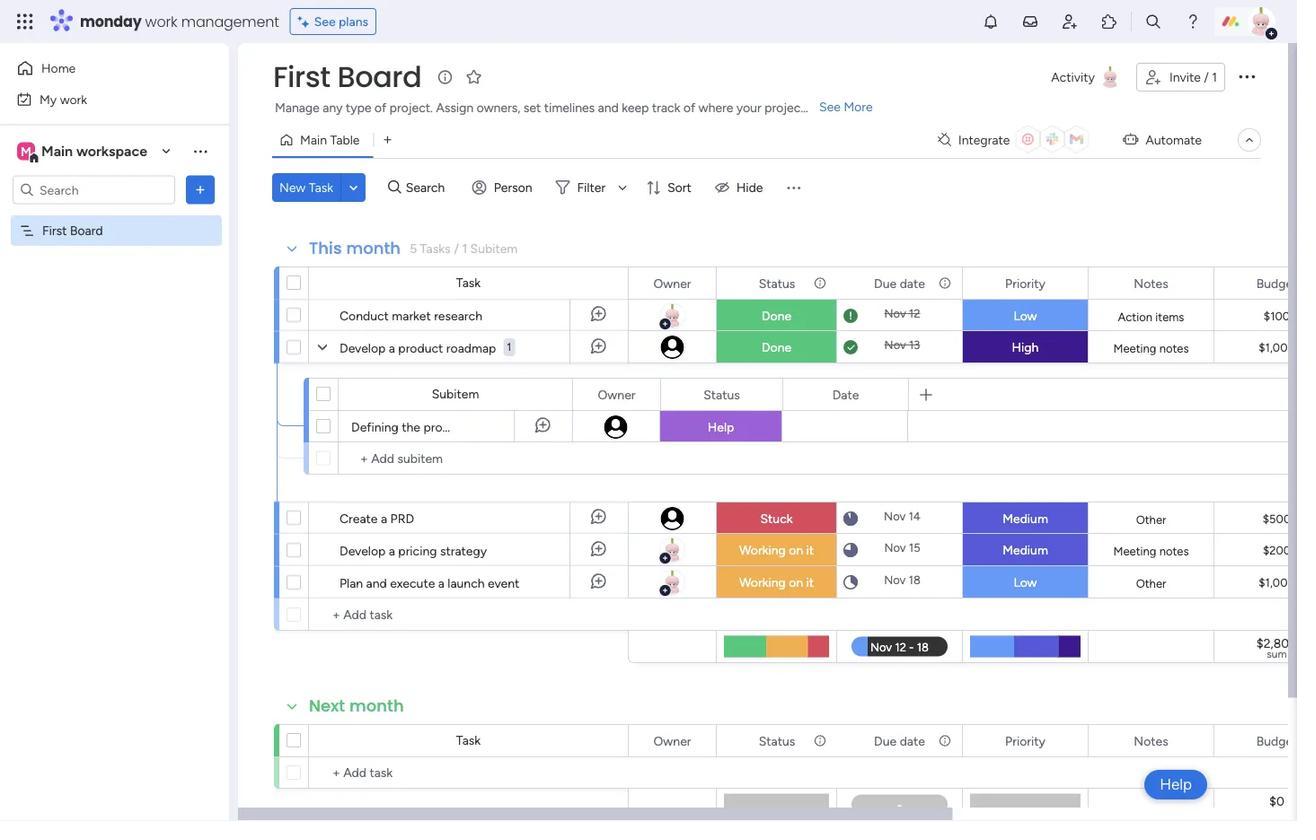 Task type: describe. For each thing, give the bounding box(es) containing it.
manage
[[275, 100, 320, 115]]

a left "launch"
[[438, 576, 445, 591]]

develop a product roadmap
[[340, 340, 496, 356]]

status field for task
[[754, 732, 800, 751]]

sort
[[668, 180, 692, 195]]

develop a pricing strategy
[[340, 543, 487, 559]]

0 vertical spatial status
[[759, 276, 795, 291]]

timelines
[[544, 100, 595, 115]]

notifications image
[[982, 13, 1000, 31]]

filter button
[[548, 173, 633, 202]]

Search in workspace field
[[38, 180, 150, 200]]

date
[[832, 387, 859, 402]]

this month
[[309, 237, 401, 260]]

First Board field
[[269, 57, 426, 97]]

1 inside button
[[507, 341, 511, 354]]

2 horizontal spatial and
[[598, 100, 619, 115]]

event
[[488, 576, 520, 591]]

budget field for next month
[[1252, 732, 1297, 751]]

1 horizontal spatial first board
[[273, 57, 422, 97]]

2 priority from the top
[[1005, 734, 1046, 749]]

1 working from the top
[[739, 543, 786, 558]]

activity button
[[1044, 63, 1129, 92]]

2 notes field from the top
[[1129, 732, 1173, 751]]

plans
[[339, 14, 368, 29]]

notes for second notes field from the top
[[1134, 734, 1168, 749]]

menu image
[[785, 179, 803, 197]]

14
[[909, 510, 921, 524]]

v2 overdue deadline image
[[844, 308, 858, 325]]

invite
[[1170, 70, 1201, 85]]

+ Add subitem text field
[[348, 448, 534, 470]]

first inside "list box"
[[42, 223, 67, 238]]

stuck
[[760, 512, 793, 527]]

Search field
[[401, 175, 455, 200]]

nov for develop a product roadmap
[[884, 338, 906, 353]]

table
[[330, 132, 360, 148]]

inbox image
[[1021, 13, 1039, 31]]

management
[[181, 11, 279, 31]]

invite / 1
[[1170, 70, 1217, 85]]

0 vertical spatial board
[[337, 57, 422, 97]]

create a prd
[[340, 511, 414, 526]]

workspace
[[76, 143, 147, 160]]

subitem
[[432, 387, 479, 402]]

2 of from the left
[[683, 100, 695, 115]]

main table
[[300, 132, 360, 148]]

0 horizontal spatial and
[[366, 576, 387, 591]]

goals,
[[480, 420, 512, 435]]

ruby anderson image
[[1247, 7, 1276, 36]]

more
[[844, 99, 873, 115]]

hide button
[[708, 173, 774, 202]]

due date field for next month
[[870, 732, 930, 751]]

sum for $0
[[1267, 806, 1287, 819]]

sum for $2,800
[[1267, 648, 1287, 661]]

my work button
[[11, 85, 193, 114]]

$2,800
[[1257, 636, 1297, 651]]

task for next month
[[456, 733, 481, 749]]

product
[[398, 340, 443, 356]]

12
[[909, 307, 920, 321]]

1 working on it from the top
[[739, 543, 814, 558]]

create
[[340, 511, 378, 526]]

sort button
[[639, 173, 702, 202]]

done for conduct market research
[[762, 309, 791, 324]]

show board description image
[[434, 68, 456, 86]]

roadmap
[[446, 340, 496, 356]]

1 inside button
[[1212, 70, 1217, 85]]

automate
[[1146, 132, 1202, 148]]

nov 13
[[884, 338, 920, 353]]

m
[[21, 144, 31, 159]]

nov 12
[[884, 307, 920, 321]]

2 vertical spatial owner field
[[649, 732, 696, 751]]

main for main table
[[300, 132, 327, 148]]

$100
[[1264, 309, 1290, 324]]

set
[[524, 100, 541, 115]]

2 other from the top
[[1136, 577, 1166, 591]]

integrate
[[958, 132, 1010, 148]]

budget field for this month
[[1252, 274, 1297, 293]]

my work
[[40, 92, 87, 107]]

person
[[494, 180, 532, 195]]

first board list box
[[0, 212, 229, 489]]

status field for subitem
[[699, 385, 745, 405]]

launch
[[448, 576, 485, 591]]

due date for next month
[[874, 734, 925, 749]]

This month field
[[305, 237, 405, 261]]

Date field
[[828, 385, 864, 405]]

defining
[[351, 420, 399, 435]]

see more link
[[817, 98, 875, 116]]

2 $1,000 from the top
[[1259, 576, 1295, 591]]

date for this month
[[900, 276, 925, 291]]

where
[[699, 100, 733, 115]]

monday work management
[[80, 11, 279, 31]]

execute
[[390, 576, 435, 591]]

help image
[[1184, 13, 1202, 31]]

product's
[[423, 420, 477, 435]]

features,
[[516, 420, 565, 435]]

filter
[[577, 180, 606, 195]]

see plans button
[[290, 8, 377, 35]]

next month
[[309, 695, 404, 718]]

v2 done deadline image
[[844, 339, 858, 356]]

action items
[[1118, 310, 1184, 324]]

due for next month
[[874, 734, 897, 749]]

column information image
[[938, 276, 952, 291]]

hide
[[736, 180, 763, 195]]

prd
[[390, 511, 414, 526]]

0 vertical spatial owner field
[[649, 274, 696, 293]]

type
[[346, 100, 371, 115]]

develop for develop a pricing strategy
[[340, 543, 386, 559]]

see for see more
[[819, 99, 841, 115]]

5 nov from the top
[[884, 574, 906, 588]]

add view image
[[384, 134, 391, 147]]

1 priority from the top
[[1005, 276, 1046, 291]]

this
[[309, 237, 342, 260]]

v2 search image
[[388, 178, 401, 198]]

workspace options image
[[191, 142, 209, 160]]

nov for conduct market research
[[884, 307, 906, 321]]

help button
[[1145, 771, 1207, 800]]

a for product
[[389, 340, 395, 356]]

autopilot image
[[1123, 128, 1139, 151]]

$0 sum
[[1267, 794, 1287, 819]]

defining the product's goals, features, and milestones.
[[351, 420, 655, 435]]

project
[[765, 100, 805, 115]]

next
[[309, 695, 345, 718]]

new task button
[[272, 173, 340, 202]]

research
[[434, 308, 482, 323]]

select product image
[[16, 13, 34, 31]]

the
[[402, 420, 420, 435]]

owners,
[[477, 100, 521, 115]]

apps image
[[1100, 13, 1118, 31]]

1 on from the top
[[789, 543, 803, 558]]

arrow down image
[[612, 177, 633, 199]]

new task
[[279, 180, 333, 195]]



Task type: locate. For each thing, give the bounding box(es) containing it.
notes field up 'help' button at the right bottom
[[1129, 732, 1173, 751]]

work right my on the left of page
[[60, 92, 87, 107]]

workspace image
[[17, 141, 35, 161]]

task inside new task button
[[309, 180, 333, 195]]

a for prd
[[381, 511, 387, 526]]

1 vertical spatial month
[[349, 695, 404, 718]]

0 horizontal spatial first
[[42, 223, 67, 238]]

1 sum from the top
[[1267, 648, 1287, 661]]

1 vertical spatial it
[[806, 575, 814, 591]]

4 nov from the top
[[884, 541, 906, 556]]

0 horizontal spatial main
[[41, 143, 73, 160]]

1 vertical spatial meeting notes
[[1113, 544, 1189, 559]]

of
[[375, 100, 386, 115], [683, 100, 695, 115]]

2 budget from the top
[[1256, 734, 1297, 749]]

0 vertical spatial priority
[[1005, 276, 1046, 291]]

1 meeting notes from the top
[[1113, 341, 1189, 356]]

items
[[1155, 310, 1184, 324]]

2 notes from the top
[[1134, 734, 1168, 749]]

0 horizontal spatial options image
[[191, 181, 209, 199]]

nov left 12
[[884, 307, 906, 321]]

1 $1,000 from the top
[[1259, 341, 1295, 355]]

0 vertical spatial owner
[[654, 276, 691, 291]]

1 horizontal spatial and
[[568, 420, 589, 435]]

my
[[40, 92, 57, 107]]

2 working on it from the top
[[739, 575, 814, 591]]

options image down workspace options icon
[[191, 181, 209, 199]]

first down search in workspace field at top
[[42, 223, 67, 238]]

see
[[314, 14, 336, 29], [819, 99, 841, 115]]

1 horizontal spatial 1
[[1212, 70, 1217, 85]]

1 right roadmap
[[507, 341, 511, 354]]

2 develop from the top
[[340, 543, 386, 559]]

budget for this month
[[1256, 276, 1297, 291]]

0 vertical spatial sum
[[1267, 648, 1287, 661]]

stands.
[[808, 100, 848, 115]]

1 vertical spatial on
[[789, 575, 803, 591]]

main inside main table button
[[300, 132, 327, 148]]

board
[[337, 57, 422, 97], [70, 223, 103, 238]]

month for this month
[[346, 237, 401, 260]]

+ Add task text field
[[318, 605, 620, 626], [318, 763, 620, 784]]

dapulse integrations image
[[938, 133, 951, 147]]

a left the product
[[389, 340, 395, 356]]

nov left 14
[[884, 510, 906, 524]]

nov left 13
[[884, 338, 906, 353]]

nov 14
[[884, 510, 921, 524]]

1 meeting from the top
[[1113, 341, 1157, 356]]

2 meeting from the top
[[1113, 544, 1157, 559]]

action
[[1118, 310, 1153, 324]]

1 vertical spatial owner field
[[593, 385, 640, 405]]

1 of from the left
[[375, 100, 386, 115]]

0 horizontal spatial work
[[60, 92, 87, 107]]

$2,800 sum
[[1257, 636, 1297, 661]]

1 vertical spatial first
[[42, 223, 67, 238]]

1 medium from the top
[[1003, 512, 1048, 527]]

Status field
[[754, 274, 800, 293], [699, 385, 745, 405], [754, 732, 800, 751]]

0 vertical spatial 1
[[1212, 70, 1217, 85]]

$1,000 down $200
[[1259, 576, 1295, 591]]

board up 'type'
[[337, 57, 422, 97]]

0 vertical spatial working
[[739, 543, 786, 558]]

invite members image
[[1061, 13, 1079, 31]]

0 vertical spatial meeting notes
[[1113, 341, 1189, 356]]

1 horizontal spatial first
[[273, 57, 330, 97]]

Due date field
[[870, 274, 930, 293], [870, 732, 930, 751]]

notes up 'help' button at the right bottom
[[1134, 734, 1168, 749]]

$1,000 down $100
[[1259, 341, 1295, 355]]

1 vertical spatial task
[[456, 275, 481, 291]]

0 horizontal spatial 1
[[507, 341, 511, 354]]

board inside "list box"
[[70, 223, 103, 238]]

status for subitem
[[704, 387, 740, 402]]

0 vertical spatial help
[[708, 420, 734, 435]]

main right 'workspace' image
[[41, 143, 73, 160]]

2 due from the top
[[874, 734, 897, 749]]

$1,000
[[1259, 341, 1295, 355], [1259, 576, 1295, 591]]

1 right /
[[1212, 70, 1217, 85]]

done left v2 done deadline image
[[762, 340, 791, 355]]

a left prd
[[381, 511, 387, 526]]

1 vertical spatial help
[[1160, 776, 1192, 795]]

2 due date from the top
[[874, 734, 925, 749]]

due for this month
[[874, 276, 897, 291]]

project.
[[390, 100, 433, 115]]

1 vertical spatial status
[[704, 387, 740, 402]]

date for next month
[[900, 734, 925, 749]]

date
[[900, 276, 925, 291], [900, 734, 925, 749]]

1 vertical spatial owner
[[598, 387, 636, 402]]

1 vertical spatial 1
[[507, 341, 511, 354]]

$200
[[1263, 544, 1291, 558]]

1 vertical spatial priority
[[1005, 734, 1046, 749]]

workspace selection element
[[17, 141, 150, 164]]

work for my
[[60, 92, 87, 107]]

1 horizontal spatial of
[[683, 100, 695, 115]]

1 vertical spatial priority field
[[1001, 732, 1050, 751]]

15
[[909, 541, 920, 556]]

add to favorites image
[[465, 68, 483, 86]]

month for next month
[[349, 695, 404, 718]]

month right next
[[349, 695, 404, 718]]

meeting
[[1113, 341, 1157, 356], [1113, 544, 1157, 559]]

Budget field
[[1252, 274, 1297, 293], [1252, 732, 1297, 751]]

a left "pricing"
[[389, 543, 395, 559]]

and left the keep
[[598, 100, 619, 115]]

1 due date field from the top
[[870, 274, 930, 293]]

options image right /
[[1236, 65, 1258, 87]]

13
[[909, 338, 920, 353]]

1 low from the top
[[1014, 309, 1037, 324]]

1 vertical spatial due
[[874, 734, 897, 749]]

see plans
[[314, 14, 368, 29]]

0 horizontal spatial board
[[70, 223, 103, 238]]

0 vertical spatial notes
[[1134, 276, 1168, 291]]

month right this
[[346, 237, 401, 260]]

1 vertical spatial develop
[[340, 543, 386, 559]]

0 vertical spatial month
[[346, 237, 401, 260]]

1 done from the top
[[762, 309, 791, 324]]

new
[[279, 180, 306, 195]]

0 vertical spatial budget
[[1256, 276, 1297, 291]]

strategy
[[440, 543, 487, 559]]

0 vertical spatial first
[[273, 57, 330, 97]]

0 horizontal spatial help
[[708, 420, 734, 435]]

0 vertical spatial $1,000
[[1259, 341, 1295, 355]]

due date field for this month
[[870, 274, 930, 293]]

1 due from the top
[[874, 276, 897, 291]]

1 vertical spatial notes
[[1159, 544, 1189, 559]]

0 vertical spatial see
[[314, 14, 336, 29]]

high
[[1012, 340, 1039, 355]]

1 notes field from the top
[[1129, 274, 1173, 293]]

see inside 'button'
[[314, 14, 336, 29]]

and right plan
[[366, 576, 387, 591]]

develop for develop a product roadmap
[[340, 340, 386, 356]]

month
[[346, 237, 401, 260], [349, 695, 404, 718]]

1 vertical spatial budget field
[[1252, 732, 1297, 751]]

develop down 'conduct'
[[340, 340, 386, 356]]

meeting notes for medium
[[1113, 544, 1189, 559]]

see left plans
[[314, 14, 336, 29]]

2 budget field from the top
[[1252, 732, 1297, 751]]

search everything image
[[1144, 13, 1162, 31]]

plan
[[340, 576, 363, 591]]

see for see plans
[[314, 14, 336, 29]]

1 vertical spatial $1,000
[[1259, 576, 1295, 591]]

0 vertical spatial priority field
[[1001, 274, 1050, 293]]

any
[[323, 100, 343, 115]]

2 low from the top
[[1014, 575, 1037, 591]]

1 vertical spatial notes field
[[1129, 732, 1173, 751]]

0 vertical spatial done
[[762, 309, 791, 324]]

budget up $0
[[1256, 734, 1297, 749]]

options image
[[1236, 65, 1258, 87], [191, 181, 209, 199]]

0 vertical spatial it
[[806, 543, 814, 558]]

main workspace
[[41, 143, 147, 160]]

manage any type of project. assign owners, set timelines and keep track of where your project stands.
[[275, 100, 848, 115]]

column information image
[[813, 276, 827, 291], [813, 734, 827, 749], [938, 734, 952, 749]]

1 nov from the top
[[884, 307, 906, 321]]

working
[[739, 543, 786, 558], [739, 575, 786, 591]]

2 sum from the top
[[1267, 806, 1287, 819]]

task
[[309, 180, 333, 195], [456, 275, 481, 291], [456, 733, 481, 749]]

and right features,
[[568, 420, 589, 435]]

board down search in workspace field at top
[[70, 223, 103, 238]]

help
[[708, 420, 734, 435], [1160, 776, 1192, 795]]

budget for next month
[[1256, 734, 1297, 749]]

1 vertical spatial first board
[[42, 223, 103, 238]]

0 vertical spatial notes field
[[1129, 274, 1173, 293]]

invite / 1 button
[[1136, 63, 1225, 92]]

1 notes from the top
[[1134, 276, 1168, 291]]

sum inside $2,800 sum
[[1267, 648, 1287, 661]]

1 vertical spatial + add task text field
[[318, 763, 620, 784]]

conduct
[[340, 308, 389, 323]]

2 meeting notes from the top
[[1113, 544, 1189, 559]]

main left table
[[300, 132, 327, 148]]

1 vertical spatial options image
[[191, 181, 209, 199]]

2 notes from the top
[[1159, 544, 1189, 559]]

0 vertical spatial date
[[900, 276, 925, 291]]

milestones.
[[592, 420, 655, 435]]

0 vertical spatial and
[[598, 100, 619, 115]]

meeting for medium
[[1113, 544, 1157, 559]]

0 vertical spatial other
[[1136, 513, 1166, 527]]

$0
[[1269, 794, 1285, 809]]

work right monday
[[145, 11, 177, 31]]

1 horizontal spatial help
[[1160, 776, 1192, 795]]

0 vertical spatial first board
[[273, 57, 422, 97]]

main inside workspace selection 'element'
[[41, 143, 73, 160]]

1 priority field from the top
[[1001, 274, 1050, 293]]

Notes field
[[1129, 274, 1173, 293], [1129, 732, 1173, 751]]

1 vertical spatial date
[[900, 734, 925, 749]]

0 vertical spatial working on it
[[739, 543, 814, 558]]

of right 'type'
[[375, 100, 386, 115]]

medium
[[1003, 512, 1048, 527], [1003, 543, 1048, 558]]

0 vertical spatial on
[[789, 543, 803, 558]]

status for task
[[759, 734, 795, 749]]

1 budget from the top
[[1256, 276, 1297, 291]]

develop down the create
[[340, 543, 386, 559]]

1 budget field from the top
[[1252, 274, 1297, 293]]

0 vertical spatial develop
[[340, 340, 386, 356]]

1
[[1212, 70, 1217, 85], [507, 341, 511, 354]]

status
[[759, 276, 795, 291], [704, 387, 740, 402], [759, 734, 795, 749]]

3 nov from the top
[[884, 510, 906, 524]]

a for pricing
[[389, 543, 395, 559]]

0 horizontal spatial first board
[[42, 223, 103, 238]]

2 due date field from the top
[[870, 732, 930, 751]]

1 date from the top
[[900, 276, 925, 291]]

notes for 2nd notes field from the bottom
[[1134, 276, 1168, 291]]

assign
[[436, 100, 474, 115]]

2 it from the top
[[806, 575, 814, 591]]

work for monday
[[145, 11, 177, 31]]

1 vertical spatial due date field
[[870, 732, 930, 751]]

1 notes from the top
[[1159, 341, 1189, 356]]

main table button
[[272, 126, 373, 155]]

market
[[392, 308, 431, 323]]

1 vertical spatial status field
[[699, 385, 745, 405]]

2 priority field from the top
[[1001, 732, 1050, 751]]

notes field up 'action items'
[[1129, 274, 1173, 293]]

0 horizontal spatial of
[[375, 100, 386, 115]]

working on it
[[739, 543, 814, 558], [739, 575, 814, 591]]

1 vertical spatial done
[[762, 340, 791, 355]]

2 vertical spatial status field
[[754, 732, 800, 751]]

home
[[41, 61, 76, 76]]

$500
[[1263, 512, 1291, 527]]

meeting notes
[[1113, 341, 1189, 356], [1113, 544, 1189, 559]]

Next month field
[[305, 695, 408, 719]]

18
[[909, 574, 921, 588]]

1 due date from the top
[[874, 276, 925, 291]]

1 vertical spatial working
[[739, 575, 786, 591]]

conduct market research
[[340, 308, 482, 323]]

activity
[[1051, 70, 1095, 85]]

meeting notes for done
[[1113, 341, 1189, 356]]

2 vertical spatial task
[[456, 733, 481, 749]]

2 + add task text field from the top
[[318, 763, 620, 784]]

0 vertical spatial meeting
[[1113, 341, 1157, 356]]

0 vertical spatial status field
[[754, 274, 800, 293]]

first up the manage
[[273, 57, 330, 97]]

meeting for done
[[1113, 341, 1157, 356]]

of right track
[[683, 100, 695, 115]]

monday
[[80, 11, 142, 31]]

2 on from the top
[[789, 575, 803, 591]]

your
[[736, 100, 762, 115]]

person button
[[465, 173, 543, 202]]

0 vertical spatial budget field
[[1252, 274, 1297, 293]]

1 horizontal spatial see
[[819, 99, 841, 115]]

home button
[[11, 54, 193, 83]]

1 button
[[503, 331, 515, 364]]

0 vertical spatial + add task text field
[[318, 605, 620, 626]]

budget field up $100
[[1252, 274, 1297, 293]]

budget field up $0
[[1252, 732, 1297, 751]]

1 it from the top
[[806, 543, 814, 558]]

notes
[[1134, 276, 1168, 291], [1134, 734, 1168, 749]]

nov for develop a pricing strategy
[[884, 541, 906, 556]]

task for this month
[[456, 275, 481, 291]]

0 vertical spatial due date field
[[870, 274, 930, 293]]

first board up 'type'
[[273, 57, 422, 97]]

budget up $100
[[1256, 276, 1297, 291]]

first board inside "list box"
[[42, 223, 103, 238]]

Owner field
[[649, 274, 696, 293], [593, 385, 640, 405], [649, 732, 696, 751]]

due date for this month
[[874, 276, 925, 291]]

nov
[[884, 307, 906, 321], [884, 338, 906, 353], [884, 510, 906, 524], [884, 541, 906, 556], [884, 574, 906, 588]]

2 done from the top
[[762, 340, 791, 355]]

0 vertical spatial medium
[[1003, 512, 1048, 527]]

owner
[[654, 276, 691, 291], [598, 387, 636, 402], [654, 734, 691, 749]]

nov left 15
[[884, 541, 906, 556]]

1 horizontal spatial work
[[145, 11, 177, 31]]

nov 18
[[884, 574, 921, 588]]

nov 15
[[884, 541, 920, 556]]

1 vertical spatial due date
[[874, 734, 925, 749]]

notes for done
[[1159, 341, 1189, 356]]

1 + add task text field from the top
[[318, 605, 620, 626]]

0 vertical spatial low
[[1014, 309, 1037, 324]]

Priority field
[[1001, 274, 1050, 293], [1001, 732, 1050, 751]]

1 vertical spatial notes
[[1134, 734, 1168, 749]]

1 horizontal spatial board
[[337, 57, 422, 97]]

1 other from the top
[[1136, 513, 1166, 527]]

angle down image
[[349, 181, 358, 194]]

due date
[[874, 276, 925, 291], [874, 734, 925, 749]]

2 working from the top
[[739, 575, 786, 591]]

1 vertical spatial work
[[60, 92, 87, 107]]

1 vertical spatial and
[[568, 420, 589, 435]]

main for main workspace
[[41, 143, 73, 160]]

done left v2 overdue deadline image
[[762, 309, 791, 324]]

notes up 'action items'
[[1134, 276, 1168, 291]]

/
[[1204, 70, 1209, 85]]

1 vertical spatial see
[[819, 99, 841, 115]]

see left more
[[819, 99, 841, 115]]

2 medium from the top
[[1003, 543, 1048, 558]]

0 vertical spatial notes
[[1159, 341, 1189, 356]]

1 vertical spatial board
[[70, 223, 103, 238]]

2 date from the top
[[900, 734, 925, 749]]

first board down search in workspace field at top
[[42, 223, 103, 238]]

track
[[652, 100, 680, 115]]

due
[[874, 276, 897, 291], [874, 734, 897, 749]]

0 vertical spatial due
[[874, 276, 897, 291]]

2 vertical spatial owner
[[654, 734, 691, 749]]

done for develop a product roadmap
[[762, 340, 791, 355]]

2 vertical spatial status
[[759, 734, 795, 749]]

help inside button
[[1160, 776, 1192, 795]]

1 horizontal spatial main
[[300, 132, 327, 148]]

0 horizontal spatial see
[[314, 14, 336, 29]]

work inside my work "button"
[[60, 92, 87, 107]]

0 vertical spatial options image
[[1236, 65, 1258, 87]]

budget
[[1256, 276, 1297, 291], [1256, 734, 1297, 749]]

nov left 18
[[884, 574, 906, 588]]

0 vertical spatial work
[[145, 11, 177, 31]]

notes for medium
[[1159, 544, 1189, 559]]

1 develop from the top
[[340, 340, 386, 356]]

2 nov from the top
[[884, 338, 906, 353]]

option
[[0, 215, 229, 218]]

collapse board header image
[[1242, 133, 1257, 147]]

1 vertical spatial budget
[[1256, 734, 1297, 749]]

0 vertical spatial task
[[309, 180, 333, 195]]

2 vertical spatial and
[[366, 576, 387, 591]]



Task type: vqa. For each thing, say whether or not it's contained in the screenshot.
2nd Meeting notes from the bottom
yes



